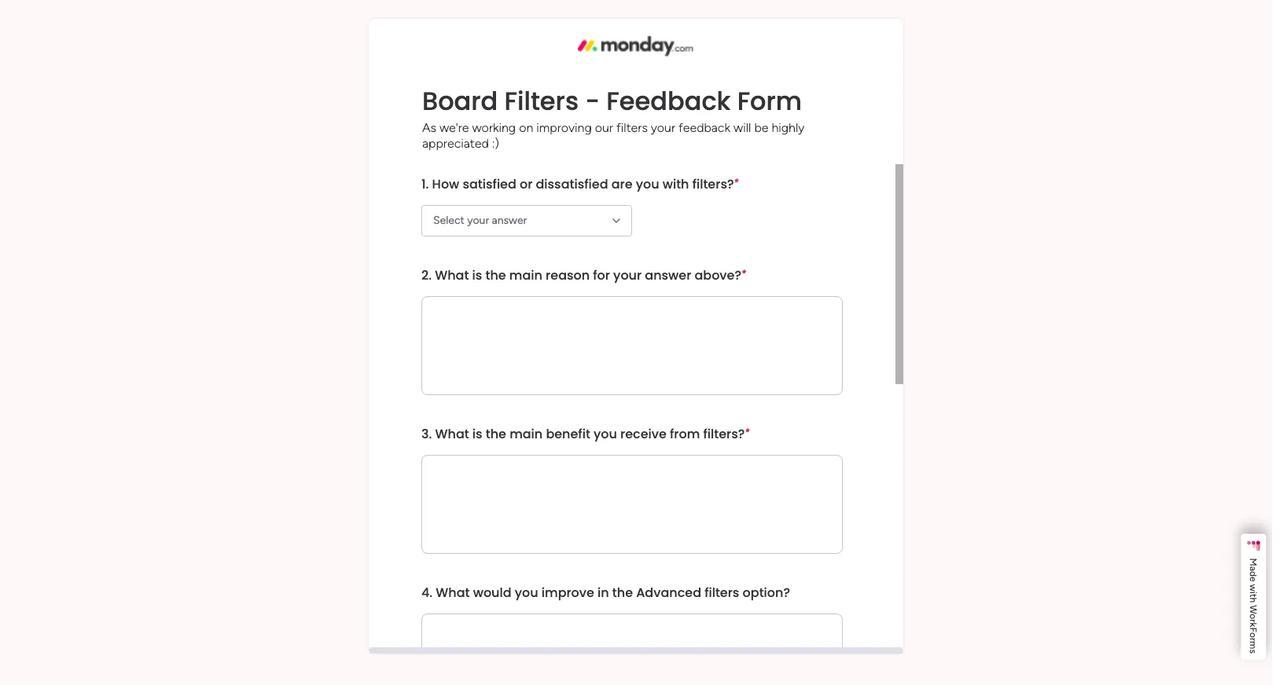 Task type: vqa. For each thing, say whether or not it's contained in the screenshot.
filters?
yes



Task type: describe. For each thing, give the bounding box(es) containing it.
dissatisfied
[[536, 176, 608, 194]]

we're
[[440, 121, 469, 136]]

improving
[[537, 121, 592, 136]]

what for 2.
[[435, 267, 469, 285]]

k
[[1248, 623, 1259, 628]]

s
[[1248, 650, 1259, 654]]

2. What is the main reason for your answer above? text field
[[422, 297, 843, 396]]

what for 3.
[[435, 426, 469, 444]]

form logo image
[[578, 31, 695, 60]]

* inside 1. how satisfied or dissatisfied are you with filters? *
[[734, 177, 739, 188]]

2.
[[422, 267, 432, 285]]

1 o from the top
[[1248, 615, 1259, 620]]

3.
[[422, 426, 432, 444]]

the inside group
[[613, 585, 633, 603]]

form form
[[0, 0, 1273, 686]]

2. what is the main reason for your answer above? group
[[422, 256, 843, 415]]

be
[[755, 121, 769, 136]]

as
[[422, 121, 437, 136]]

what is the main benefit you receive from filters? element
[[422, 426, 745, 444]]

reason
[[546, 267, 590, 285]]

your inside board filters - feedback form as we're working on improving our filters your feedback will be highly appreciated :)
[[651, 121, 676, 136]]

option?
[[743, 585, 791, 603]]

4. what would you improve in the advanced filters option? group
[[422, 574, 843, 686]]

you for benefit
[[594, 426, 617, 444]]

main for benefit
[[510, 426, 543, 444]]

m
[[1248, 642, 1259, 650]]

what is the main reason for your answer above? element
[[422, 267, 742, 285]]

1.
[[422, 176, 429, 194]]

a
[[1248, 567, 1259, 572]]

h
[[1248, 598, 1259, 604]]

answer inside group
[[645, 267, 692, 285]]

on
[[519, 121, 534, 136]]

benefit
[[546, 426, 591, 444]]

filters
[[505, 84, 579, 119]]

:)
[[492, 136, 499, 151]]

select your answer
[[433, 214, 527, 228]]

filters? inside group
[[693, 176, 734, 194]]

form
[[738, 84, 802, 119]]

from
[[670, 426, 700, 444]]

e
[[1248, 577, 1259, 583]]

i
[[1248, 592, 1259, 595]]

are
[[612, 176, 633, 194]]

would
[[473, 585, 512, 603]]

is for 3.
[[473, 426, 483, 444]]

4. what would you improve in the advanced filters option?
[[422, 585, 791, 603]]

select
[[433, 214, 465, 228]]

2. what is the main reason for your answer above? *
[[422, 267, 747, 285]]

feedback
[[607, 84, 731, 119]]

advanced
[[637, 585, 702, 603]]

receive
[[621, 426, 667, 444]]

your inside group
[[614, 267, 642, 285]]

what would you improve in the advanced filters option? element
[[422, 585, 791, 603]]

2 r from the top
[[1248, 639, 1259, 642]]



Task type: locate. For each thing, give the bounding box(es) containing it.
0 vertical spatial o
[[1248, 615, 1259, 620]]

highly
[[772, 121, 805, 136]]

3. What is the main benefit you receive from filters? text field
[[422, 456, 843, 555]]

0 vertical spatial main
[[510, 267, 543, 285]]

d
[[1248, 572, 1259, 577]]

1 vertical spatial r
[[1248, 639, 1259, 642]]

1 is from the top
[[472, 267, 483, 285]]

you right benefit
[[594, 426, 617, 444]]

1 vertical spatial the
[[486, 426, 507, 444]]

1 horizontal spatial you
[[594, 426, 617, 444]]

1 vertical spatial *
[[742, 269, 747, 280]]

2 vertical spatial the
[[613, 585, 633, 603]]

1 vertical spatial main
[[510, 426, 543, 444]]

your right for
[[614, 267, 642, 285]]

2 vertical spatial your
[[614, 267, 642, 285]]

satisfied
[[463, 176, 517, 194]]

main
[[510, 267, 543, 285], [510, 426, 543, 444]]

answer left above?
[[645, 267, 692, 285]]

is right 3.
[[473, 426, 483, 444]]

the
[[486, 267, 506, 285], [486, 426, 507, 444], [613, 585, 633, 603]]

1 vertical spatial you
[[594, 426, 617, 444]]

1 vertical spatial is
[[473, 426, 483, 444]]

0 horizontal spatial your
[[467, 214, 489, 228]]

3. what is the main benefit you receive from filters? group
[[422, 415, 843, 574]]

1 horizontal spatial your
[[614, 267, 642, 285]]

0 vertical spatial your
[[651, 121, 676, 136]]

0 vertical spatial r
[[1248, 620, 1259, 623]]

0 horizontal spatial filters
[[617, 121, 648, 136]]

3. what is the main benefit you receive from filters? *
[[422, 426, 750, 444]]

board
[[422, 84, 498, 119]]

0 horizontal spatial answer
[[492, 214, 527, 228]]

r down "f"
[[1248, 639, 1259, 642]]

how
[[432, 176, 460, 194]]

the right in
[[613, 585, 633, 603]]

0 vertical spatial you
[[636, 176, 660, 194]]

for
[[593, 267, 610, 285]]

0 vertical spatial *
[[734, 177, 739, 188]]

the for reason
[[486, 267, 506, 285]]

what inside group
[[436, 585, 470, 603]]

1 vertical spatial filters?
[[704, 426, 745, 444]]

appreciated
[[422, 136, 489, 151]]

the right 3.
[[486, 426, 507, 444]]

1 vertical spatial o
[[1248, 633, 1259, 639]]

main left benefit
[[510, 426, 543, 444]]

filters? right from
[[704, 426, 745, 444]]

2 vertical spatial you
[[515, 585, 539, 603]]

what right 2.
[[435, 267, 469, 285]]

what
[[435, 267, 469, 285], [435, 426, 469, 444], [436, 585, 470, 603]]

you for are
[[636, 176, 660, 194]]

2 vertical spatial what
[[436, 585, 470, 603]]

* inside 3. what is the main benefit you receive from filters? *
[[745, 427, 750, 439]]

filters left option?
[[705, 585, 740, 603]]

1 vertical spatial answer
[[645, 267, 692, 285]]

you right are
[[636, 176, 660, 194]]

t
[[1248, 595, 1259, 598]]

r
[[1248, 620, 1259, 623], [1248, 639, 1259, 642]]

2 is from the top
[[473, 426, 483, 444]]

o up m
[[1248, 633, 1259, 639]]

feedback
[[679, 121, 731, 136]]

o
[[1248, 615, 1259, 620], [1248, 633, 1259, 639]]

the for benefit
[[486, 426, 507, 444]]

is for 2.
[[472, 267, 483, 285]]

0 vertical spatial is
[[472, 267, 483, 285]]

you
[[636, 176, 660, 194], [594, 426, 617, 444], [515, 585, 539, 603]]

improve
[[542, 585, 595, 603]]

4.
[[422, 585, 433, 603]]

m a d e w i t h w o r k f o r m s button
[[1241, 535, 1267, 661]]

o up k
[[1248, 615, 1259, 620]]

is inside 3. what is the main benefit you receive from filters? group
[[473, 426, 483, 444]]

main left reason
[[510, 267, 543, 285]]

m
[[1248, 559, 1259, 567]]

board filters - feedback form as we're working on improving our filters your feedback will be highly appreciated :)
[[422, 84, 805, 151]]

how satisfied or dissatisfied are you with filters? element
[[422, 176, 734, 194]]

filters?
[[693, 176, 734, 194], [704, 426, 745, 444]]

filters
[[617, 121, 648, 136], [705, 585, 740, 603]]

you right the would
[[515, 585, 539, 603]]

in
[[598, 585, 609, 603]]

* inside 2. what is the main reason for your answer above? *
[[742, 269, 747, 280]]

*
[[734, 177, 739, 188], [742, 269, 747, 280], [745, 427, 750, 439]]

filters right "our"
[[617, 121, 648, 136]]

will
[[734, 121, 752, 136]]

filters inside board filters - feedback form as we're working on improving our filters your feedback will be highly appreciated :)
[[617, 121, 648, 136]]

1 horizontal spatial filters
[[705, 585, 740, 603]]

w
[[1248, 585, 1259, 592]]

m a d e w i t h w o r k f o r m s
[[1248, 559, 1259, 654]]

answer down or
[[492, 214, 527, 228]]

1 horizontal spatial answer
[[645, 267, 692, 285]]

your down feedback
[[651, 121, 676, 136]]

filters? inside group
[[704, 426, 745, 444]]

* for 3. what is the main benefit you receive from filters?
[[745, 427, 750, 439]]

your right select
[[467, 214, 489, 228]]

what for 4.
[[436, 585, 470, 603]]

with
[[663, 176, 690, 194]]

0 vertical spatial what
[[435, 267, 469, 285]]

r up "f"
[[1248, 620, 1259, 623]]

main for reason
[[510, 267, 543, 285]]

2 o from the top
[[1248, 633, 1259, 639]]

2 horizontal spatial your
[[651, 121, 676, 136]]

is
[[472, 267, 483, 285], [473, 426, 483, 444]]

you inside group
[[515, 585, 539, 603]]

0 vertical spatial answer
[[492, 214, 527, 228]]

1 vertical spatial filters
[[705, 585, 740, 603]]

0 vertical spatial filters
[[617, 121, 648, 136]]

your inside 1. how satisfied or dissatisfied are you with filters? group
[[467, 214, 489, 228]]

answer inside 1. how satisfied or dissatisfied are you with filters? group
[[492, 214, 527, 228]]

0 vertical spatial filters?
[[693, 176, 734, 194]]

2 vertical spatial *
[[745, 427, 750, 439]]

0 vertical spatial the
[[486, 267, 506, 285]]

1. how satisfied or dissatisfied are you with filters? group
[[422, 165, 843, 256]]

or
[[520, 176, 533, 194]]

working
[[472, 121, 516, 136]]

is right 2.
[[472, 267, 483, 285]]

you inside group
[[636, 176, 660, 194]]

1. how satisfied or dissatisfied are you with filters? *
[[422, 176, 739, 194]]

is inside 2. what is the main reason for your answer above? group
[[472, 267, 483, 285]]

1 vertical spatial your
[[467, 214, 489, 228]]

1 r from the top
[[1248, 620, 1259, 623]]

the down the select your answer
[[486, 267, 506, 285]]

w
[[1248, 606, 1259, 615]]

answer
[[492, 214, 527, 228], [645, 267, 692, 285]]

what right 4.
[[436, 585, 470, 603]]

what right 3.
[[435, 426, 469, 444]]

-
[[585, 84, 600, 119]]

0 horizontal spatial you
[[515, 585, 539, 603]]

2 horizontal spatial you
[[636, 176, 660, 194]]

* for 2. what is the main reason for your answer above?
[[742, 269, 747, 280]]

filters inside group
[[705, 585, 740, 603]]

you inside group
[[594, 426, 617, 444]]

f
[[1248, 628, 1259, 633]]

1 vertical spatial what
[[435, 426, 469, 444]]

above?
[[695, 267, 742, 285]]

your
[[651, 121, 676, 136], [467, 214, 489, 228], [614, 267, 642, 285]]

our
[[595, 121, 614, 136]]

filters? right the with
[[693, 176, 734, 194]]



